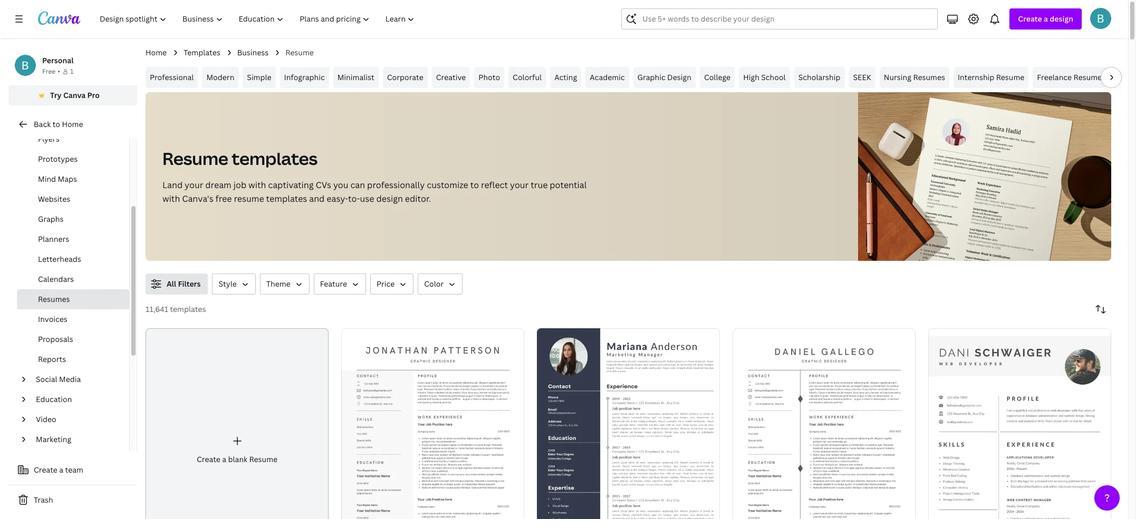 Task type: locate. For each thing, give the bounding box(es) containing it.
business link
[[237, 47, 269, 59]]

all filters button
[[146, 274, 208, 295]]

design
[[1050, 14, 1073, 24], [376, 193, 403, 205]]

marketing link
[[32, 430, 123, 450]]

media
[[59, 374, 81, 384]]

0 vertical spatial design
[[1050, 14, 1073, 24]]

0 horizontal spatial home
[[62, 119, 83, 129]]

1 horizontal spatial design
[[1050, 14, 1073, 24]]

home up professional
[[146, 47, 167, 57]]

feature button
[[314, 274, 366, 295]]

0 horizontal spatial minimalist white and grey professional resume image
[[341, 329, 524, 520]]

free •
[[42, 67, 60, 76]]

0 vertical spatial home
[[146, 47, 167, 57]]

1 horizontal spatial your
[[510, 179, 529, 191]]

design left brad klo icon
[[1050, 14, 1073, 24]]

canva's
[[182, 193, 213, 205]]

your left true
[[510, 179, 529, 191]]

academic link
[[586, 67, 629, 88]]

photo link
[[474, 67, 504, 88]]

a for team
[[59, 465, 63, 475]]

minimalist white and grey professional resume image
[[341, 329, 524, 520], [733, 329, 916, 520]]

1 horizontal spatial with
[[248, 179, 266, 191]]

acting
[[554, 72, 577, 82]]

resume right the internship
[[996, 72, 1024, 82]]

design inside dropdown button
[[1050, 14, 1073, 24]]

templates up captivating at left
[[232, 147, 318, 170]]

land
[[162, 179, 183, 191]]

design down professionally
[[376, 193, 403, 205]]

design
[[667, 72, 691, 82]]

resume right 'freelance'
[[1074, 72, 1102, 82]]

templates down captivating at left
[[266, 193, 307, 205]]

freelance
[[1037, 72, 1072, 82]]

internship resume link
[[954, 67, 1029, 88]]

mind maps
[[38, 174, 77, 184]]

1 horizontal spatial a
[[222, 454, 226, 464]]

corporate link
[[383, 67, 428, 88]]

high school link
[[739, 67, 790, 88]]

try canva pro button
[[8, 85, 137, 105]]

use
[[360, 193, 374, 205]]

0 horizontal spatial your
[[185, 179, 203, 191]]

1 vertical spatial to
[[470, 179, 479, 191]]

editor.
[[405, 193, 431, 205]]

0 horizontal spatial with
[[162, 193, 180, 205]]

templates for resume templates
[[232, 147, 318, 170]]

colorful
[[513, 72, 542, 82]]

to right back
[[53, 119, 60, 129]]

flyers
[[38, 134, 59, 144]]

home down try canva pro button
[[62, 119, 83, 129]]

a inside the 'create a team' button
[[59, 465, 63, 475]]

0 vertical spatial with
[[248, 179, 266, 191]]

2 vertical spatial templates
[[170, 304, 206, 314]]

templates down filters
[[170, 304, 206, 314]]

invoices
[[38, 314, 67, 324]]

internship
[[958, 72, 994, 82]]

price
[[377, 279, 395, 289]]

2 horizontal spatial create
[[1018, 14, 1042, 24]]

minimalist
[[337, 72, 374, 82]]

reflect
[[481, 179, 508, 191]]

blank
[[228, 454, 247, 464]]

2 minimalist white and grey professional resume image from the left
[[733, 329, 916, 520]]

2 horizontal spatial a
[[1044, 14, 1048, 24]]

a inside create a blank resume element
[[222, 454, 226, 464]]

1 horizontal spatial create
[[197, 454, 220, 464]]

seek
[[853, 72, 871, 82]]

team
[[65, 465, 83, 475]]

a
[[1044, 14, 1048, 24], [222, 454, 226, 464], [59, 465, 63, 475]]

1 vertical spatial design
[[376, 193, 403, 205]]

a inside create a design dropdown button
[[1044, 14, 1048, 24]]

1 minimalist white and grey professional resume image from the left
[[341, 329, 524, 520]]

easy-
[[327, 193, 348, 205]]

with up resume
[[248, 179, 266, 191]]

create a team button
[[8, 460, 137, 481]]

1 vertical spatial resumes
[[38, 294, 70, 304]]

2 vertical spatial create
[[34, 465, 57, 475]]

resume up infographic at the top left of page
[[285, 47, 314, 57]]

None search field
[[621, 8, 938, 30]]

with
[[248, 179, 266, 191], [162, 193, 180, 205]]

academic
[[590, 72, 625, 82]]

a for blank
[[222, 454, 226, 464]]

with down land
[[162, 193, 180, 205]]

resume right blank
[[249, 454, 277, 464]]

reports
[[38, 354, 66, 364]]

scholarship link
[[794, 67, 845, 88]]

1 vertical spatial home
[[62, 119, 83, 129]]

canva
[[63, 90, 86, 100]]

to left "reflect" on the top left
[[470, 179, 479, 191]]

flyers link
[[17, 129, 129, 149]]

websites
[[38, 194, 70, 204]]

marketing
[[36, 435, 71, 445]]

nursing
[[884, 72, 911, 82]]

2 vertical spatial a
[[59, 465, 63, 475]]

trash link
[[8, 490, 137, 511]]

corporate
[[387, 72, 423, 82]]

prototypes
[[38, 154, 78, 164]]

0 horizontal spatial create
[[34, 465, 57, 475]]

0 horizontal spatial a
[[59, 465, 63, 475]]

social
[[36, 374, 57, 384]]

social media link
[[32, 370, 123, 390]]

resumes
[[913, 72, 945, 82], [38, 294, 70, 304]]

letterheads link
[[17, 249, 129, 270]]

captivating
[[268, 179, 314, 191]]

home link
[[146, 47, 167, 59]]

professional link
[[146, 67, 198, 88]]

brad klo image
[[1090, 8, 1111, 29]]

back to home
[[34, 119, 83, 129]]

0 vertical spatial templates
[[232, 147, 318, 170]]

1 vertical spatial create
[[197, 454, 220, 464]]

0 vertical spatial to
[[53, 119, 60, 129]]

college link
[[700, 67, 735, 88]]

land your dream job with captivating cvs you can professionally customize to reflect your true potential with canva's free resume templates and easy-to-use design editor.
[[162, 179, 587, 205]]

modern
[[206, 72, 234, 82]]

0 vertical spatial create
[[1018, 14, 1042, 24]]

feature
[[320, 279, 347, 289]]

cvs
[[316, 179, 331, 191]]

resume inside "link"
[[1074, 72, 1102, 82]]

proposals
[[38, 334, 73, 344]]

create for create a blank resume
[[197, 454, 220, 464]]

color button
[[418, 274, 463, 295]]

simple
[[247, 72, 271, 82]]

resumes right nursing on the right top
[[913, 72, 945, 82]]

0 horizontal spatial design
[[376, 193, 403, 205]]

create inside button
[[34, 465, 57, 475]]

1 horizontal spatial minimalist white and grey professional resume image
[[733, 329, 916, 520]]

1 vertical spatial a
[[222, 454, 226, 464]]

0 horizontal spatial to
[[53, 119, 60, 129]]

photo
[[479, 72, 500, 82]]

1 vertical spatial with
[[162, 193, 180, 205]]

0 horizontal spatial resumes
[[38, 294, 70, 304]]

1 horizontal spatial to
[[470, 179, 479, 191]]

marke link
[[1110, 67, 1136, 88]]

1 vertical spatial templates
[[266, 193, 307, 205]]

0 vertical spatial a
[[1044, 14, 1048, 24]]

create inside dropdown button
[[1018, 14, 1042, 24]]

can
[[350, 179, 365, 191]]

resumes up invoices
[[38, 294, 70, 304]]

invoices link
[[17, 310, 129, 330]]

high school
[[743, 72, 786, 82]]

0 vertical spatial resumes
[[913, 72, 945, 82]]

all
[[167, 279, 176, 289]]

your up canva's
[[185, 179, 203, 191]]



Task type: vqa. For each thing, say whether or not it's contained in the screenshot.
THE FOLLOW
no



Task type: describe. For each thing, give the bounding box(es) containing it.
calendars
[[38, 274, 74, 284]]

1 horizontal spatial resumes
[[913, 72, 945, 82]]

and
[[309, 193, 325, 205]]

create a blank resume element
[[146, 329, 329, 520]]

marke
[[1115, 72, 1136, 82]]

templates for 11,641 templates
[[170, 304, 206, 314]]

professionally
[[367, 179, 425, 191]]

back to home link
[[8, 114, 137, 135]]

infographic
[[284, 72, 325, 82]]

try canva pro
[[50, 90, 100, 100]]

graphic design
[[637, 72, 691, 82]]

colorful link
[[508, 67, 546, 88]]

graphic
[[637, 72, 665, 82]]

true
[[531, 179, 548, 191]]

filters
[[178, 279, 201, 289]]

1 your from the left
[[185, 179, 203, 191]]

mind maps link
[[17, 169, 129, 189]]

business
[[237, 47, 269, 57]]

Sort by button
[[1090, 299, 1111, 320]]

theme
[[266, 279, 290, 289]]

freelance resume link
[[1033, 67, 1106, 88]]

education
[[36, 395, 72, 405]]

graphs
[[38, 214, 64, 224]]

create a design
[[1018, 14, 1073, 24]]

grey clean cv resume photo image
[[928, 329, 1111, 520]]

seek link
[[849, 67, 875, 88]]

resume templates
[[162, 147, 318, 170]]

try
[[50, 90, 62, 100]]

color
[[424, 279, 444, 289]]

back
[[34, 119, 51, 129]]

scholarship
[[798, 72, 840, 82]]

1
[[70, 67, 73, 76]]

creative
[[436, 72, 466, 82]]

create a team
[[34, 465, 83, 475]]

reports link
[[17, 350, 129, 370]]

templates
[[184, 47, 220, 57]]

style button
[[212, 274, 256, 295]]

job
[[233, 179, 246, 191]]

templates inside land your dream job with captivating cvs you can professionally customize to reflect your true potential with canva's free resume templates and easy-to-use design editor.
[[266, 193, 307, 205]]

design inside land your dream job with captivating cvs you can professionally customize to reflect your true potential with canva's free resume templates and easy-to-use design editor.
[[376, 193, 403, 205]]

dream
[[205, 179, 231, 191]]

create a blank resume link
[[146, 329, 329, 520]]

personal
[[42, 55, 74, 65]]

11,641 templates
[[146, 304, 206, 314]]

mind
[[38, 174, 56, 184]]

trash
[[34, 495, 53, 505]]

professional
[[150, 72, 194, 82]]

top level navigation element
[[93, 8, 424, 30]]

create for create a design
[[1018, 14, 1042, 24]]

acting link
[[550, 67, 581, 88]]

resume up land
[[162, 147, 228, 170]]

websites link
[[17, 189, 129, 209]]

video
[[36, 415, 56, 425]]

education link
[[32, 390, 123, 410]]

high
[[743, 72, 759, 82]]

modern link
[[202, 67, 239, 88]]

•
[[58, 67, 60, 76]]

potential
[[550, 179, 587, 191]]

calendars link
[[17, 270, 129, 290]]

planners
[[38, 234, 69, 244]]

theme button
[[260, 274, 309, 295]]

creative link
[[432, 67, 470, 88]]

create for create a team
[[34, 465, 57, 475]]

style
[[219, 279, 237, 289]]

free
[[42, 67, 56, 76]]

black white minimalist cv resume image
[[537, 329, 720, 520]]

graphs link
[[17, 209, 129, 229]]

video link
[[32, 410, 123, 430]]

free
[[215, 193, 232, 205]]

you
[[333, 179, 348, 191]]

nursing resumes
[[884, 72, 945, 82]]

create a design button
[[1010, 8, 1082, 30]]

letterheads
[[38, 254, 81, 264]]

school
[[761, 72, 786, 82]]

1 horizontal spatial home
[[146, 47, 167, 57]]

simple link
[[243, 67, 276, 88]]

Search search field
[[643, 9, 931, 29]]

minimalist link
[[333, 67, 379, 88]]

social media
[[36, 374, 81, 384]]

2 your from the left
[[510, 179, 529, 191]]

to inside land your dream job with captivating cvs you can professionally customize to reflect your true potential with canva's free resume templates and easy-to-use design editor.
[[470, 179, 479, 191]]

11,641
[[146, 304, 168, 314]]

price button
[[370, 274, 414, 295]]

prototypes link
[[17, 149, 129, 169]]

college
[[704, 72, 731, 82]]

maps
[[58, 174, 77, 184]]

a for design
[[1044, 14, 1048, 24]]



